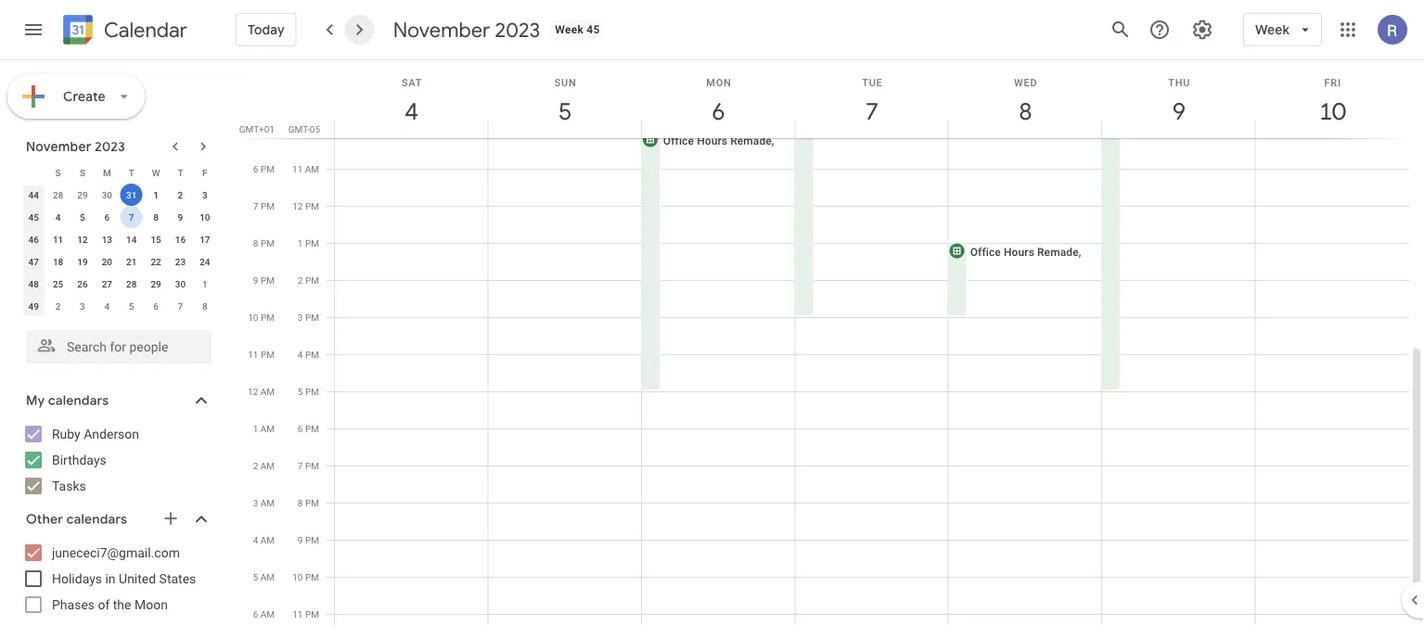 Task type: vqa. For each thing, say whether or not it's contained in the screenshot.
Add notification's Add
no



Task type: locate. For each thing, give the bounding box(es) containing it.
united
[[119, 571, 156, 586]]

1 vertical spatial 6 pm
[[298, 423, 319, 434]]

am for 11 am
[[305, 163, 319, 174]]

12
[[293, 200, 303, 212], [77, 234, 88, 245], [248, 386, 258, 397]]

12 up 1 am
[[248, 386, 258, 397]]

1 vertical spatial november 2023
[[26, 138, 125, 155]]

gmt+01
[[239, 123, 275, 135]]

ruby anderson
[[52, 426, 139, 442]]

0 horizontal spatial 7 pm
[[253, 200, 275, 212]]

1 horizontal spatial november 2023
[[393, 17, 540, 43]]

settings menu image
[[1191, 19, 1214, 41]]

2 down 25 element
[[55, 301, 61, 312]]

7 row from the top
[[21, 295, 217, 317]]

november up october 28 element
[[26, 138, 91, 155]]

5 down sun
[[557, 96, 571, 127]]

0 vertical spatial 2023
[[495, 17, 540, 43]]

am for 4 am
[[260, 534, 275, 546]]

7 inside cell
[[129, 212, 134, 223]]

am down 5 am
[[260, 609, 275, 620]]

Search for people text field
[[37, 330, 200, 364]]

3 row from the top
[[21, 206, 217, 228]]

week
[[1256, 21, 1290, 38], [555, 23, 584, 36]]

1 inside december 1 element
[[202, 278, 208, 289]]

0 horizontal spatial s
[[55, 167, 61, 178]]

other calendars
[[26, 511, 127, 528]]

9 pm
[[253, 275, 275, 286], [298, 534, 319, 546]]

1 vertical spatial 2023
[[95, 138, 125, 155]]

45 up 5 column header
[[587, 23, 600, 36]]

f
[[202, 167, 207, 178]]

1 vertical spatial 12
[[77, 234, 88, 245]]

4 down 3 am at the left bottom of the page
[[253, 534, 258, 546]]

0 horizontal spatial 30
[[102, 189, 112, 200]]

28
[[53, 189, 63, 200], [126, 278, 137, 289]]

tue
[[862, 77, 883, 88]]

pm down 2 pm
[[305, 312, 319, 323]]

pm up 3 pm
[[305, 275, 319, 286]]

grid containing 4
[[238, 60, 1424, 626]]

4 for 4 am
[[253, 534, 258, 546]]

9 inside thu 9
[[1171, 96, 1185, 127]]

26
[[77, 278, 88, 289]]

8 up 15 element
[[153, 212, 159, 223]]

10 pm
[[248, 312, 275, 323], [293, 572, 319, 583]]

week inside dropdown button
[[1256, 21, 1290, 38]]

1 down 12 pm
[[298, 238, 303, 249]]

10 inside column header
[[1318, 96, 1345, 127]]

row containing 49
[[21, 295, 217, 317]]

1 vertical spatial 28
[[126, 278, 137, 289]]

1 horizontal spatial 6 pm
[[298, 423, 319, 434]]

november 2023
[[393, 17, 540, 43], [26, 138, 125, 155]]

0 vertical spatial 9 pm
[[253, 275, 275, 286]]

week 45
[[555, 23, 600, 36]]

8 link
[[1004, 90, 1047, 133]]

am for 1 am
[[260, 423, 275, 434]]

11 right 6 am
[[293, 609, 303, 620]]

10 down fri
[[1318, 96, 1345, 127]]

1 horizontal spatial 9 pm
[[298, 534, 319, 546]]

28 for october 28 element
[[53, 189, 63, 200]]

8 pm right 3 am at the left bottom of the page
[[298, 497, 319, 508]]

row group
[[21, 184, 217, 317]]

1 vertical spatial calendars
[[66, 511, 127, 528]]

6 pm down gmt+01
[[253, 163, 275, 174]]

am up 12 pm
[[305, 163, 319, 174]]

18
[[53, 256, 63, 267]]

12 element
[[71, 228, 94, 251]]

am
[[305, 163, 319, 174], [260, 386, 275, 397], [260, 423, 275, 434], [260, 460, 275, 471], [260, 497, 275, 508], [260, 534, 275, 546], [260, 572, 275, 583], [260, 609, 275, 620]]

pm left 3 pm
[[261, 312, 275, 323]]

3 for 3 pm
[[298, 312, 303, 323]]

am down 2 am
[[260, 497, 275, 508]]

0 vertical spatial 12
[[293, 200, 303, 212]]

pm left 2 pm
[[261, 275, 275, 286]]

9
[[1171, 96, 1185, 127], [178, 212, 183, 223], [253, 275, 258, 286], [298, 534, 303, 546]]

23 element
[[169, 251, 192, 273]]

8 inside wed 8
[[1018, 96, 1031, 127]]

4 for december 4 element
[[104, 301, 110, 312]]

my
[[26, 392, 45, 409]]

1 horizontal spatial 29
[[151, 278, 161, 289]]

1 down 12 am
[[253, 423, 258, 434]]

week for week
[[1256, 21, 1290, 38]]

pm right '4 am'
[[305, 534, 319, 546]]

wed 8
[[1014, 77, 1038, 127]]

15
[[151, 234, 161, 245]]

calendars up junececi7@gmail.com
[[66, 511, 127, 528]]

28 element
[[120, 273, 143, 295]]

12 pm
[[293, 200, 319, 212]]

0 horizontal spatial 8 pm
[[253, 238, 275, 249]]

1 for december 1 element
[[202, 278, 208, 289]]

1 vertical spatial office hours remade ,
[[970, 245, 1084, 258]]

1 horizontal spatial hours
[[1004, 245, 1035, 258]]

m
[[103, 167, 111, 178]]

am for 12 am
[[260, 386, 275, 397]]

4 link
[[390, 90, 433, 133]]

1 horizontal spatial 8 pm
[[298, 497, 319, 508]]

5 am
[[253, 572, 275, 583]]

6 pm down 5 pm
[[298, 423, 319, 434]]

1 horizontal spatial 10 pm
[[293, 572, 319, 583]]

1 horizontal spatial november
[[393, 17, 490, 43]]

0 vertical spatial office
[[663, 134, 694, 147]]

2 horizontal spatial 12
[[293, 200, 303, 212]]

11 pm
[[248, 349, 275, 360], [293, 609, 319, 620]]

8 pm
[[253, 238, 275, 249], [298, 497, 319, 508]]

3 inside "element"
[[80, 301, 85, 312]]

11 pm right 6 am
[[293, 609, 319, 620]]

10 pm right 5 am
[[293, 572, 319, 583]]

5 inside sun 5
[[557, 96, 571, 127]]

calendars
[[48, 392, 109, 409], [66, 511, 127, 528]]

2 up 16 element
[[178, 189, 183, 200]]

5 down 28 element
[[129, 301, 134, 312]]

1 up december 8 element
[[202, 278, 208, 289]]

10 up 17
[[200, 212, 210, 223]]

office hours remade ,
[[663, 134, 777, 147], [970, 245, 1084, 258]]

december 6 element
[[145, 295, 167, 317]]

2 vertical spatial 12
[[248, 386, 258, 397]]

6 pm
[[253, 163, 275, 174], [298, 423, 319, 434]]

1 horizontal spatial 28
[[126, 278, 137, 289]]

30 down m
[[102, 189, 112, 200]]

0 horizontal spatial november
[[26, 138, 91, 155]]

2023 left the week 45
[[495, 17, 540, 43]]

0 vertical spatial ,
[[772, 134, 774, 147]]

am for 5 am
[[260, 572, 275, 583]]

0 horizontal spatial 28
[[53, 189, 63, 200]]

3
[[202, 189, 208, 200], [80, 301, 85, 312], [298, 312, 303, 323], [253, 497, 258, 508]]

8 column header
[[948, 60, 1102, 138]]

9 pm left 2 pm
[[253, 275, 275, 286]]

0 vertical spatial office hours remade ,
[[663, 134, 777, 147]]

16
[[175, 234, 186, 245]]

8 pm left "1 pm"
[[253, 238, 275, 249]]

1 vertical spatial ,
[[1079, 245, 1081, 258]]

47
[[28, 256, 39, 267]]

6 inside 'mon 6'
[[711, 96, 724, 127]]

1 vertical spatial office
[[970, 245, 1001, 258]]

gmt-
[[288, 123, 310, 135]]

11 element
[[47, 228, 69, 251]]

4 inside december 4 element
[[104, 301, 110, 312]]

11 pm up 12 am
[[248, 349, 275, 360]]

18 element
[[47, 251, 69, 273]]

sun 5
[[554, 77, 577, 127]]

row containing 44
[[21, 184, 217, 206]]

2 for december 2 element
[[55, 301, 61, 312]]

row containing 45
[[21, 206, 217, 228]]

0 horizontal spatial 11 pm
[[248, 349, 275, 360]]

30 for 30 element
[[175, 278, 186, 289]]

1 vertical spatial 45
[[28, 212, 39, 223]]

,
[[772, 134, 774, 147], [1079, 245, 1081, 258]]

gmt-05
[[288, 123, 320, 135]]

0 vertical spatial 28
[[53, 189, 63, 200]]

pm
[[261, 163, 275, 174], [261, 200, 275, 212], [305, 200, 319, 212], [261, 238, 275, 249], [305, 238, 319, 249], [261, 275, 275, 286], [305, 275, 319, 286], [261, 312, 275, 323], [305, 312, 319, 323], [261, 349, 275, 360], [305, 349, 319, 360], [305, 386, 319, 397], [305, 423, 319, 434], [305, 460, 319, 471], [305, 497, 319, 508], [305, 534, 319, 546], [305, 572, 319, 583], [305, 609, 319, 620]]

calendars for other calendars
[[66, 511, 127, 528]]

5 down 'october 29' "element"
[[80, 212, 85, 223]]

5 row from the top
[[21, 251, 217, 273]]

0 horizontal spatial 6 pm
[[253, 163, 275, 174]]

7 link
[[851, 90, 894, 133]]

9 down the thu
[[1171, 96, 1185, 127]]

1 vertical spatial 11 pm
[[293, 609, 319, 620]]

2023 up m
[[95, 138, 125, 155]]

1 horizontal spatial 30
[[175, 278, 186, 289]]

16 element
[[169, 228, 192, 251]]

0 vertical spatial 6 pm
[[253, 163, 275, 174]]

other
[[26, 511, 63, 528]]

1 vertical spatial 8 pm
[[298, 497, 319, 508]]

0 horizontal spatial office
[[663, 134, 694, 147]]

13 element
[[96, 228, 118, 251]]

10 element
[[194, 206, 216, 228]]

12 for 12
[[77, 234, 88, 245]]

4 down 27 element
[[104, 301, 110, 312]]

calendars for my calendars
[[48, 392, 109, 409]]

12 inside row
[[77, 234, 88, 245]]

11
[[292, 163, 303, 174], [53, 234, 63, 245], [248, 349, 258, 360], [293, 609, 303, 620]]

29 down 22
[[151, 278, 161, 289]]

3 down 2 pm
[[298, 312, 303, 323]]

0 horizontal spatial week
[[555, 23, 584, 36]]

2 down 1 am
[[253, 460, 258, 471]]

december 7 element
[[169, 295, 192, 317]]

row containing s
[[21, 161, 217, 184]]

1 vertical spatial 10 pm
[[293, 572, 319, 583]]

1 horizontal spatial 12
[[248, 386, 258, 397]]

9 up 16 element
[[178, 212, 183, 223]]

12 down 11 am
[[293, 200, 303, 212]]

2 row from the top
[[21, 184, 217, 206]]

9 link
[[1158, 90, 1201, 133]]

6 down the mon
[[711, 96, 724, 127]]

6
[[711, 96, 724, 127], [253, 163, 258, 174], [104, 212, 110, 223], [153, 301, 159, 312], [298, 423, 303, 434], [253, 609, 258, 620]]

1 vertical spatial november
[[26, 138, 91, 155]]

main drawer image
[[22, 19, 45, 41]]

9 inside row group
[[178, 212, 183, 223]]

1 vertical spatial hours
[[1004, 245, 1035, 258]]

pm right 5 am
[[305, 572, 319, 583]]

1 t from the left
[[129, 167, 134, 178]]

am up 2 am
[[260, 423, 275, 434]]

7 right 2 am
[[298, 460, 303, 471]]

am down 3 am at the left bottom of the page
[[260, 534, 275, 546]]

november 2023 up sat
[[393, 17, 540, 43]]

am up 1 am
[[260, 386, 275, 397]]

0 vertical spatial 10 pm
[[248, 312, 275, 323]]

2 s from the left
[[80, 167, 85, 178]]

0 horizontal spatial 10 pm
[[248, 312, 275, 323]]

my calendars
[[26, 392, 109, 409]]

2 up 3 pm
[[298, 275, 303, 286]]

my calendars button
[[4, 386, 230, 416]]

45 down "44"
[[28, 212, 39, 223]]

hours
[[697, 134, 728, 147], [1004, 245, 1035, 258]]

29 right october 28 element
[[77, 189, 88, 200]]

12 up 19
[[77, 234, 88, 245]]

0 vertical spatial 45
[[587, 23, 600, 36]]

1 horizontal spatial s
[[80, 167, 85, 178]]

am down 1 am
[[260, 460, 275, 471]]

row
[[21, 161, 217, 184], [21, 184, 217, 206], [21, 206, 217, 228], [21, 228, 217, 251], [21, 251, 217, 273], [21, 273, 217, 295], [21, 295, 217, 317]]

3 down f
[[202, 189, 208, 200]]

row group inside november 2023 grid
[[21, 184, 217, 317]]

t
[[129, 167, 134, 178], [178, 167, 183, 178]]

29 for 29 element
[[151, 278, 161, 289]]

5 for the december 5 element
[[129, 301, 134, 312]]

21
[[126, 256, 137, 267]]

0 horizontal spatial november 2023
[[26, 138, 125, 155]]

29 inside 29 element
[[151, 278, 161, 289]]

other calendars list
[[4, 538, 230, 620]]

0 horizontal spatial 29
[[77, 189, 88, 200]]

0 horizontal spatial 12
[[77, 234, 88, 245]]

row group containing 44
[[21, 184, 217, 317]]

5 up 6 am
[[253, 572, 258, 583]]

1
[[153, 189, 159, 200], [298, 238, 303, 249], [202, 278, 208, 289], [253, 423, 258, 434]]

25 element
[[47, 273, 69, 295]]

december 4 element
[[96, 295, 118, 317]]

3 down 2 am
[[253, 497, 258, 508]]

thu 9
[[1168, 77, 1191, 127]]

4 am
[[253, 534, 275, 546]]

1 row from the top
[[21, 161, 217, 184]]

6 right 1 am
[[298, 423, 303, 434]]

1 am
[[253, 423, 275, 434]]

pm down 5 pm
[[305, 423, 319, 434]]

6 down 29 element
[[153, 301, 159, 312]]

1 horizontal spatial 11 pm
[[293, 609, 319, 620]]

17 element
[[194, 228, 216, 251]]

7 down 30 element
[[178, 301, 183, 312]]

t up 31
[[129, 167, 134, 178]]

1 vertical spatial remade
[[1037, 245, 1079, 258]]

11 up 18
[[53, 234, 63, 245]]

6 row from the top
[[21, 273, 217, 295]]

2 pm
[[298, 275, 319, 286]]

pm down 4 pm on the left bottom of page
[[305, 386, 319, 397]]

8 down wed
[[1018, 96, 1031, 127]]

7 left 12 pm
[[253, 200, 258, 212]]

4
[[404, 96, 417, 127], [55, 212, 61, 223], [104, 301, 110, 312], [298, 349, 303, 360], [253, 534, 258, 546]]

december 3 element
[[71, 295, 94, 317]]

1 horizontal spatial week
[[1256, 21, 1290, 38]]

week right "settings menu" icon
[[1256, 21, 1290, 38]]

4 row from the top
[[21, 228, 217, 251]]

1 s from the left
[[55, 167, 61, 178]]

am for 3 am
[[260, 497, 275, 508]]

1 vertical spatial 7 pm
[[298, 460, 319, 471]]

4 up 5 pm
[[298, 349, 303, 360]]

ruby
[[52, 426, 80, 442]]

10 link
[[1311, 90, 1354, 133]]

7
[[864, 96, 878, 127], [253, 200, 258, 212], [129, 212, 134, 223], [178, 301, 183, 312], [298, 460, 303, 471]]

grid
[[238, 60, 1424, 626]]

0 horizontal spatial remade
[[730, 134, 772, 147]]

0 horizontal spatial t
[[129, 167, 134, 178]]

24 element
[[194, 251, 216, 273]]

1 vertical spatial 29
[[151, 278, 161, 289]]

week up sun
[[555, 23, 584, 36]]

8 down december 1 element
[[202, 301, 208, 312]]

15 element
[[145, 228, 167, 251]]

1 horizontal spatial t
[[178, 167, 183, 178]]

1 horizontal spatial office hours remade ,
[[970, 245, 1084, 258]]

1 horizontal spatial 7 pm
[[298, 460, 319, 471]]

s up 'october 29' "element"
[[80, 167, 85, 178]]

3 down 26 element
[[80, 301, 85, 312]]

0 horizontal spatial 45
[[28, 212, 39, 223]]

1 vertical spatial 30
[[175, 278, 186, 289]]

29 for 'october 29' "element"
[[77, 189, 88, 200]]

my calendars list
[[4, 419, 230, 501]]

october 31, today element
[[120, 184, 143, 206]]

6 down 5 am
[[253, 609, 258, 620]]

46
[[28, 234, 39, 245]]

29 inside 'october 29' "element"
[[77, 189, 88, 200]]

0 horizontal spatial hours
[[697, 134, 728, 147]]

28 right "44"
[[53, 189, 63, 200]]

office
[[663, 134, 694, 147], [970, 245, 1001, 258]]

pm up 5 pm
[[305, 349, 319, 360]]

0 vertical spatial 8 pm
[[253, 238, 275, 249]]

10 pm left 3 pm
[[248, 312, 275, 323]]

7 down tue
[[864, 96, 878, 127]]

0 vertical spatial 30
[[102, 189, 112, 200]]

am for 2 am
[[260, 460, 275, 471]]

november
[[393, 17, 490, 43], [26, 138, 91, 155]]

23
[[175, 256, 186, 267]]

45
[[587, 23, 600, 36], [28, 212, 39, 223]]

9 column header
[[1102, 60, 1256, 138]]

s
[[55, 167, 61, 178], [80, 167, 85, 178]]

24
[[200, 256, 210, 267]]

9 pm right '4 am'
[[298, 534, 319, 546]]

0 vertical spatial calendars
[[48, 392, 109, 409]]

calendars up ruby
[[48, 392, 109, 409]]

s up october 28 element
[[55, 167, 61, 178]]

9 right '4 am'
[[298, 534, 303, 546]]

5 down 4 pm on the left bottom of page
[[298, 386, 303, 397]]

0 vertical spatial 29
[[77, 189, 88, 200]]

None search field
[[0, 323, 230, 364]]



Task type: describe. For each thing, give the bounding box(es) containing it.
10 inside row group
[[200, 212, 210, 223]]

1 horizontal spatial 2023
[[495, 17, 540, 43]]

junececi7@gmail.com
[[52, 545, 180, 560]]

14 element
[[120, 228, 143, 251]]

create
[[63, 88, 106, 105]]

10 column header
[[1255, 60, 1409, 138]]

30 element
[[169, 273, 192, 295]]

49
[[28, 301, 39, 312]]

week for week 45
[[555, 23, 584, 36]]

today button
[[236, 7, 297, 52]]

19 element
[[71, 251, 94, 273]]

17
[[200, 234, 210, 245]]

1 horizontal spatial ,
[[1079, 245, 1081, 258]]

5 for 5 pm
[[298, 386, 303, 397]]

october 30 element
[[96, 184, 118, 206]]

6 down october 30 element
[[104, 212, 110, 223]]

05
[[310, 123, 320, 135]]

sat 4
[[402, 77, 422, 127]]

0 horizontal spatial ,
[[772, 134, 774, 147]]

4 pm
[[298, 349, 319, 360]]

pm right 3 am at the left bottom of the page
[[305, 497, 319, 508]]

0 horizontal spatial 2023
[[95, 138, 125, 155]]

29 element
[[145, 273, 167, 295]]

12 am
[[248, 386, 275, 397]]

20
[[102, 256, 112, 267]]

october 29 element
[[71, 184, 94, 206]]

10 right 5 am
[[293, 572, 303, 583]]

0 vertical spatial november 2023
[[393, 17, 540, 43]]

pm left 12 pm
[[261, 200, 275, 212]]

13
[[102, 234, 112, 245]]

2 t from the left
[[178, 167, 183, 178]]

holidays
[[52, 571, 102, 586]]

states
[[159, 571, 196, 586]]

5 pm
[[298, 386, 319, 397]]

row containing 46
[[21, 228, 217, 251]]

phases
[[52, 597, 95, 612]]

1 pm
[[298, 238, 319, 249]]

the
[[113, 597, 131, 612]]

0 vertical spatial remade
[[730, 134, 772, 147]]

0 vertical spatial 7 pm
[[253, 200, 275, 212]]

fri 10
[[1318, 77, 1345, 127]]

8 right 3 am at the left bottom of the page
[[298, 497, 303, 508]]

december 5 element
[[120, 295, 143, 317]]

birthdays
[[52, 452, 106, 468]]

25
[[53, 278, 63, 289]]

11 am
[[292, 163, 319, 174]]

mon
[[706, 77, 732, 88]]

1 vertical spatial 9 pm
[[298, 534, 319, 546]]

6 am
[[253, 609, 275, 620]]

4 inside sat 4
[[404, 96, 417, 127]]

calendar heading
[[100, 17, 187, 43]]

22
[[151, 256, 161, 267]]

31
[[126, 189, 137, 200]]

pm up 2 pm
[[305, 238, 319, 249]]

48
[[28, 278, 39, 289]]

1 horizontal spatial 45
[[587, 23, 600, 36]]

december 2 element
[[47, 295, 69, 317]]

calendar element
[[59, 11, 187, 52]]

1 horizontal spatial office
[[970, 245, 1001, 258]]

pm right 6 am
[[305, 609, 319, 620]]

26 element
[[71, 273, 94, 295]]

5 link
[[544, 90, 587, 133]]

row containing 47
[[21, 251, 217, 273]]

add other calendars image
[[161, 509, 180, 528]]

44
[[28, 189, 39, 200]]

sat
[[402, 77, 422, 88]]

am for 6 am
[[260, 609, 275, 620]]

fri
[[1325, 77, 1342, 88]]

7 cell
[[119, 206, 144, 228]]

21 element
[[120, 251, 143, 273]]

3 pm
[[298, 312, 319, 323]]

11 up 12 pm
[[292, 163, 303, 174]]

1 down w
[[153, 189, 159, 200]]

mon 6
[[706, 77, 732, 127]]

calendar
[[104, 17, 187, 43]]

sun
[[554, 77, 577, 88]]

3 am
[[253, 497, 275, 508]]

december 8 element
[[194, 295, 216, 317]]

in
[[105, 571, 116, 586]]

tue 7
[[862, 77, 883, 127]]

9 right december 1 element
[[253, 275, 258, 286]]

anderson
[[84, 426, 139, 442]]

4 column header
[[334, 60, 488, 138]]

11 inside row group
[[53, 234, 63, 245]]

28 for 28 element
[[126, 278, 137, 289]]

12 for 12 pm
[[293, 200, 303, 212]]

today
[[248, 21, 285, 38]]

12 for 12 am
[[248, 386, 258, 397]]

2 for 2 pm
[[298, 275, 303, 286]]

0 vertical spatial 11 pm
[[248, 349, 275, 360]]

3 for 3 am
[[253, 497, 258, 508]]

7 inside tue 7
[[864, 96, 878, 127]]

pm up "1 pm"
[[305, 200, 319, 212]]

22 element
[[145, 251, 167, 273]]

2 for 2 am
[[253, 460, 258, 471]]

0 horizontal spatial 9 pm
[[253, 275, 275, 286]]

other calendars button
[[4, 505, 230, 534]]

moon
[[134, 597, 168, 612]]

14
[[126, 234, 137, 245]]

6 column header
[[641, 60, 795, 138]]

pm left "1 pm"
[[261, 238, 275, 249]]

5 column header
[[488, 60, 642, 138]]

1 for 1 pm
[[298, 238, 303, 249]]

pm right 2 am
[[305, 460, 319, 471]]

7 column header
[[795, 60, 949, 138]]

45 inside row group
[[28, 212, 39, 223]]

11 up 12 am
[[248, 349, 258, 360]]

thu
[[1168, 77, 1191, 88]]

1 horizontal spatial remade
[[1037, 245, 1079, 258]]

6 link
[[697, 90, 740, 133]]

wed
[[1014, 77, 1038, 88]]

30 for october 30 element
[[102, 189, 112, 200]]

week button
[[1243, 7, 1322, 52]]

october 28 element
[[47, 184, 69, 206]]

27
[[102, 278, 112, 289]]

row containing 48
[[21, 273, 217, 295]]

holidays in united states
[[52, 571, 196, 586]]

19
[[77, 256, 88, 267]]

10 right december 8 element
[[248, 312, 258, 323]]

0 horizontal spatial office hours remade ,
[[663, 134, 777, 147]]

pm up 12 am
[[261, 349, 275, 360]]

0 vertical spatial hours
[[697, 134, 728, 147]]

november 2023 grid
[[18, 161, 217, 317]]

8 right 17 element
[[253, 238, 258, 249]]

31 cell
[[119, 184, 144, 206]]

6 down gmt+01
[[253, 163, 258, 174]]

20 element
[[96, 251, 118, 273]]

7 inside "element"
[[178, 301, 183, 312]]

3 for december 3 "element"
[[80, 301, 85, 312]]

27 element
[[96, 273, 118, 295]]

december 1 element
[[194, 273, 216, 295]]

4 for 4 pm
[[298, 349, 303, 360]]

tasks
[[52, 478, 86, 494]]

0 vertical spatial november
[[393, 17, 490, 43]]

pm left 11 am
[[261, 163, 275, 174]]

create button
[[7, 74, 145, 119]]

1 for 1 am
[[253, 423, 258, 434]]

of
[[98, 597, 110, 612]]

phases of the moon
[[52, 597, 168, 612]]

4 up the '11' element
[[55, 212, 61, 223]]

2 am
[[253, 460, 275, 471]]

5 for 5 am
[[253, 572, 258, 583]]

w
[[152, 167, 160, 178]]



